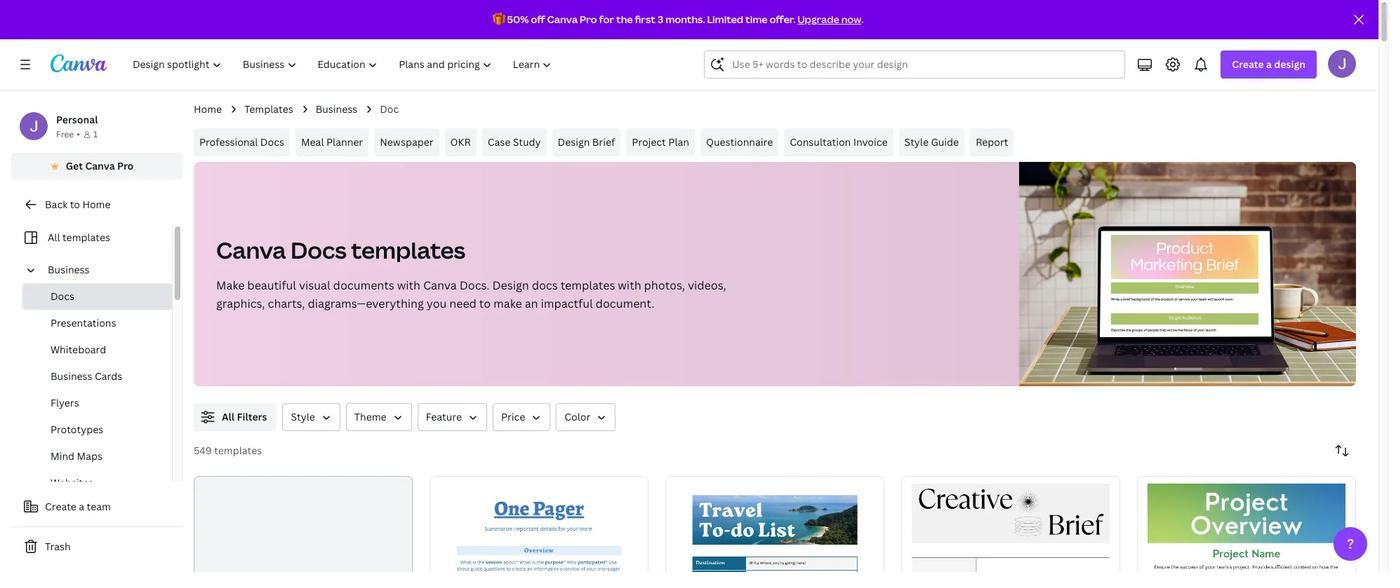 Task type: describe. For each thing, give the bounding box(es) containing it.
documents
[[333, 278, 394, 293]]

🎁
[[493, 13, 505, 26]]

graphics,
[[216, 296, 265, 312]]

price
[[501, 411, 525, 424]]

jacob simon image
[[1328, 50, 1356, 78]]

beautiful
[[247, 278, 296, 293]]

websites
[[51, 477, 94, 490]]

canva inside make beautiful visual documents with canva docs. design docs templates with photos, videos, graphics, charts, diagrams—everything you need to make an impactful document.
[[423, 278, 457, 293]]

consultation invoice
[[790, 136, 888, 149]]

1 vertical spatial home
[[82, 198, 111, 211]]

meal planner link
[[296, 128, 369, 157]]

Sort by button
[[1328, 437, 1356, 465]]

upgrade now button
[[798, 13, 862, 26]]

okr
[[450, 136, 471, 149]]

guide
[[931, 136, 959, 149]]

you
[[427, 296, 447, 312]]

presentations
[[51, 317, 116, 330]]

impactful
[[541, 296, 593, 312]]

case study
[[488, 136, 541, 149]]

meal
[[301, 136, 324, 149]]

design inside design brief link
[[558, 136, 590, 149]]

consultation invoice link
[[784, 128, 893, 157]]

a for team
[[79, 501, 84, 514]]

feature
[[426, 411, 462, 424]]

study
[[513, 136, 541, 149]]

style button
[[283, 404, 340, 432]]

brief
[[592, 136, 615, 149]]

create a design button
[[1221, 51, 1317, 79]]

filters
[[237, 411, 267, 424]]

docs for canva
[[291, 235, 347, 265]]

color
[[565, 411, 591, 424]]

3
[[658, 13, 664, 26]]

•
[[77, 128, 80, 140]]

1 horizontal spatial home
[[194, 103, 222, 116]]

videos,
[[688, 278, 726, 293]]

one pager doc in black and white blue light blue classic professional style image
[[430, 477, 649, 573]]

1 vertical spatial business link
[[42, 257, 164, 284]]

presentations link
[[22, 310, 172, 337]]

create a team button
[[11, 494, 183, 522]]

templates down all filters button on the bottom left of page
[[214, 444, 262, 458]]

project
[[632, 136, 666, 149]]

get
[[66, 159, 83, 173]]

okr link
[[445, 128, 476, 157]]

1 horizontal spatial pro
[[580, 13, 597, 26]]

design brief link
[[552, 128, 621, 157]]

visual
[[299, 278, 330, 293]]

docs.
[[460, 278, 490, 293]]

get canva pro
[[66, 159, 134, 173]]

549 templates
[[194, 444, 262, 458]]

professional docs
[[199, 136, 284, 149]]

flyers
[[51, 397, 79, 410]]

style guide link
[[899, 128, 965, 157]]

create a design
[[1232, 58, 1306, 71]]

all templates
[[48, 231, 110, 244]]

create a team
[[45, 501, 111, 514]]

upgrade
[[798, 13, 840, 26]]

off
[[531, 13, 545, 26]]

all templates link
[[20, 225, 164, 251]]

flyers link
[[22, 390, 172, 417]]

free
[[56, 128, 74, 140]]

business cards link
[[22, 364, 172, 390]]

project overview doc in light green blue vibrant professional style image
[[1137, 477, 1356, 573]]

questionnaire
[[706, 136, 773, 149]]

project plan link
[[627, 128, 695, 157]]

templates link
[[244, 102, 293, 117]]

all filters
[[222, 411, 267, 424]]

templates inside 'all templates' link
[[62, 231, 110, 244]]

canva inside 'button'
[[85, 159, 115, 173]]

months.
[[666, 13, 705, 26]]

all for all templates
[[48, 231, 60, 244]]

price button
[[493, 404, 551, 432]]

create for create a design
[[1232, 58, 1264, 71]]



Task type: locate. For each thing, give the bounding box(es) containing it.
1 with from the left
[[397, 278, 421, 293]]

0 horizontal spatial business link
[[42, 257, 164, 284]]

🎁 50% off canva pro for the first 3 months. limited time offer. upgrade now .
[[493, 13, 864, 26]]

0 horizontal spatial a
[[79, 501, 84, 514]]

1 horizontal spatial design
[[558, 136, 590, 149]]

design up 'make'
[[492, 278, 529, 293]]

limited
[[707, 13, 744, 26]]

diagrams—everything
[[308, 296, 424, 312]]

1 vertical spatial docs
[[291, 235, 347, 265]]

templates up impactful
[[561, 278, 615, 293]]

business link up meal planner
[[316, 102, 358, 117]]

to down docs.
[[479, 296, 491, 312]]

pro left for
[[580, 13, 597, 26]]

all
[[48, 231, 60, 244], [222, 411, 235, 424]]

whiteboard
[[51, 343, 106, 357]]

0 vertical spatial business
[[316, 103, 358, 116]]

canva docs templates
[[216, 235, 466, 265]]

canva right off in the left of the page
[[547, 13, 578, 26]]

None search field
[[704, 51, 1126, 79]]

canva up beautiful
[[216, 235, 286, 265]]

1 horizontal spatial create
[[1232, 58, 1264, 71]]

a inside dropdown button
[[1267, 58, 1272, 71]]

create down websites at the left bottom of the page
[[45, 501, 76, 514]]

design
[[1275, 58, 1306, 71]]

0 horizontal spatial to
[[70, 198, 80, 211]]

design
[[558, 136, 590, 149], [492, 278, 529, 293]]

business link down 'all templates' link
[[42, 257, 164, 284]]

report
[[976, 136, 1009, 149]]

to inside make beautiful visual documents with canva docs. design docs templates with photos, videos, graphics, charts, diagrams—everything you need to make an impactful document.
[[479, 296, 491, 312]]

make beautiful visual documents with canva docs. design docs templates with photos, videos, graphics, charts, diagrams—everything you need to make an impactful document.
[[216, 278, 726, 312]]

home
[[194, 103, 222, 116], [82, 198, 111, 211]]

photos,
[[644, 278, 685, 293]]

cards
[[95, 370, 122, 383]]

0 vertical spatial create
[[1232, 58, 1264, 71]]

1 horizontal spatial style
[[905, 136, 929, 149]]

0 horizontal spatial with
[[397, 278, 421, 293]]

create for create a team
[[45, 501, 76, 514]]

all down back
[[48, 231, 60, 244]]

project plan
[[632, 136, 689, 149]]

team
[[87, 501, 111, 514]]

the
[[616, 13, 633, 26]]

theme button
[[346, 404, 412, 432]]

pro inside 'button'
[[117, 159, 134, 173]]

personal
[[56, 113, 98, 126]]

all filters button
[[194, 404, 277, 432]]

2 with from the left
[[618, 278, 641, 293]]

get canva pro button
[[11, 153, 183, 180]]

canva up you
[[423, 278, 457, 293]]

all for all filters
[[222, 411, 235, 424]]

with up the document.
[[618, 278, 641, 293]]

document.
[[596, 296, 655, 312]]

trash
[[45, 541, 71, 554]]

0 horizontal spatial design
[[492, 278, 529, 293]]

50%
[[507, 13, 529, 26]]

1 vertical spatial style
[[291, 411, 315, 424]]

back
[[45, 198, 68, 211]]

need
[[450, 296, 477, 312]]

invoice
[[854, 136, 888, 149]]

creative brief doc in black and white grey editorial style image
[[902, 477, 1121, 573]]

0 vertical spatial home
[[194, 103, 222, 116]]

now
[[842, 13, 862, 26]]

color button
[[556, 404, 616, 432]]

docs up presentations in the left bottom of the page
[[51, 290, 74, 303]]

mind maps link
[[22, 444, 172, 470]]

business cards
[[51, 370, 122, 383]]

docs
[[260, 136, 284, 149], [291, 235, 347, 265], [51, 290, 74, 303]]

business down all templates
[[48, 263, 90, 277]]

0 vertical spatial business link
[[316, 102, 358, 117]]

make
[[216, 278, 245, 293]]

templates up documents
[[351, 235, 466, 265]]

home up professional
[[194, 103, 222, 116]]

templates
[[244, 103, 293, 116]]

1 vertical spatial all
[[222, 411, 235, 424]]

style inside button
[[291, 411, 315, 424]]

0 horizontal spatial all
[[48, 231, 60, 244]]

free •
[[56, 128, 80, 140]]

create inside create a team button
[[45, 501, 76, 514]]

0 vertical spatial all
[[48, 231, 60, 244]]

case
[[488, 136, 511, 149]]

business up flyers
[[51, 370, 92, 383]]

a left team
[[79, 501, 84, 514]]

0 vertical spatial design
[[558, 136, 590, 149]]

docs inside professional docs link
[[260, 136, 284, 149]]

1 vertical spatial a
[[79, 501, 84, 514]]

home up 'all templates' link
[[82, 198, 111, 211]]

docs for professional
[[260, 136, 284, 149]]

make
[[494, 296, 522, 312]]

charts,
[[268, 296, 305, 312]]

1 horizontal spatial docs
[[260, 136, 284, 149]]

1 horizontal spatial to
[[479, 296, 491, 312]]

questionnaire link
[[701, 128, 779, 157]]

docs
[[532, 278, 558, 293]]

a left design on the top
[[1267, 58, 1272, 71]]

0 vertical spatial to
[[70, 198, 80, 211]]

maps
[[77, 450, 102, 463]]

with
[[397, 278, 421, 293], [618, 278, 641, 293]]

business for the business link to the bottom
[[48, 263, 90, 277]]

2 horizontal spatial docs
[[291, 235, 347, 265]]

templates inside make beautiful visual documents with canva docs. design docs templates with photos, videos, graphics, charts, diagrams—everything you need to make an impactful document.
[[561, 278, 615, 293]]

1 horizontal spatial all
[[222, 411, 235, 424]]

style left guide at the right top of page
[[905, 136, 929, 149]]

mind
[[51, 450, 74, 463]]

back to home link
[[11, 191, 183, 219]]

trash link
[[11, 534, 183, 562]]

1 vertical spatial design
[[492, 278, 529, 293]]

1 vertical spatial to
[[479, 296, 491, 312]]

549
[[194, 444, 212, 458]]

business for the business link to the top
[[316, 103, 358, 116]]

docs down templates 'link'
[[260, 136, 284, 149]]

2 vertical spatial docs
[[51, 290, 74, 303]]

0 horizontal spatial home
[[82, 198, 111, 211]]

offer.
[[770, 13, 796, 26]]

with right documents
[[397, 278, 421, 293]]

1 horizontal spatial business link
[[316, 102, 358, 117]]

Search search field
[[733, 51, 1117, 78]]

templates down back to home
[[62, 231, 110, 244]]

doc
[[380, 103, 399, 116]]

style
[[905, 136, 929, 149], [291, 411, 315, 424]]

consultation
[[790, 136, 851, 149]]

0 vertical spatial style
[[905, 136, 929, 149]]

design inside make beautiful visual documents with canva docs. design docs templates with photos, videos, graphics, charts, diagrams—everything you need to make an impactful document.
[[492, 278, 529, 293]]

whiteboard link
[[22, 337, 172, 364]]

to right back
[[70, 198, 80, 211]]

1 vertical spatial business
[[48, 263, 90, 277]]

canva right get
[[85, 159, 115, 173]]

1 vertical spatial create
[[45, 501, 76, 514]]

0 vertical spatial a
[[1267, 58, 1272, 71]]

travel to-do list doc in teal pastel green pastel purple vibrant professional style image
[[666, 477, 885, 573]]

2 vertical spatial business
[[51, 370, 92, 383]]

0 vertical spatial pro
[[580, 13, 597, 26]]

0 horizontal spatial style
[[291, 411, 315, 424]]

0 vertical spatial docs
[[260, 136, 284, 149]]

docs up visual
[[291, 235, 347, 265]]

style right filters
[[291, 411, 315, 424]]

design left brief
[[558, 136, 590, 149]]

prototypes link
[[22, 417, 172, 444]]

1 horizontal spatial a
[[1267, 58, 1272, 71]]

1 vertical spatial pro
[[117, 159, 134, 173]]

business up meal planner
[[316, 103, 358, 116]]

0 horizontal spatial docs
[[51, 290, 74, 303]]

newspaper
[[380, 136, 434, 149]]

first
[[635, 13, 656, 26]]

top level navigation element
[[124, 51, 564, 79]]

feature button
[[417, 404, 487, 432]]

create left design on the top
[[1232, 58, 1264, 71]]

for
[[599, 13, 614, 26]]

style for style
[[291, 411, 315, 424]]

back to home
[[45, 198, 111, 211]]

pro
[[580, 13, 597, 26], [117, 159, 134, 173]]

all left filters
[[222, 411, 235, 424]]

a inside button
[[79, 501, 84, 514]]

professional
[[199, 136, 258, 149]]

1 horizontal spatial with
[[618, 278, 641, 293]]

a
[[1267, 58, 1272, 71], [79, 501, 84, 514]]

mind maps
[[51, 450, 102, 463]]

design brief
[[558, 136, 615, 149]]

case study link
[[482, 128, 547, 157]]

create inside create a design dropdown button
[[1232, 58, 1264, 71]]

1
[[93, 128, 98, 140]]

pro up back to home link on the top of the page
[[117, 159, 134, 173]]

professional docs link
[[194, 128, 290, 157]]

an
[[525, 296, 538, 312]]

0 horizontal spatial create
[[45, 501, 76, 514]]

all inside button
[[222, 411, 235, 424]]

planner
[[326, 136, 363, 149]]

canva
[[547, 13, 578, 26], [85, 159, 115, 173], [216, 235, 286, 265], [423, 278, 457, 293]]

0 horizontal spatial pro
[[117, 159, 134, 173]]

create
[[1232, 58, 1264, 71], [45, 501, 76, 514]]

a for design
[[1267, 58, 1272, 71]]

style for style guide
[[905, 136, 929, 149]]

time
[[746, 13, 768, 26]]

home link
[[194, 102, 222, 117]]

websites link
[[22, 470, 172, 497]]

style guide
[[905, 136, 959, 149]]

.
[[862, 13, 864, 26]]

meal planner
[[301, 136, 363, 149]]



Task type: vqa. For each thing, say whether or not it's contained in the screenshot.
bottom are
no



